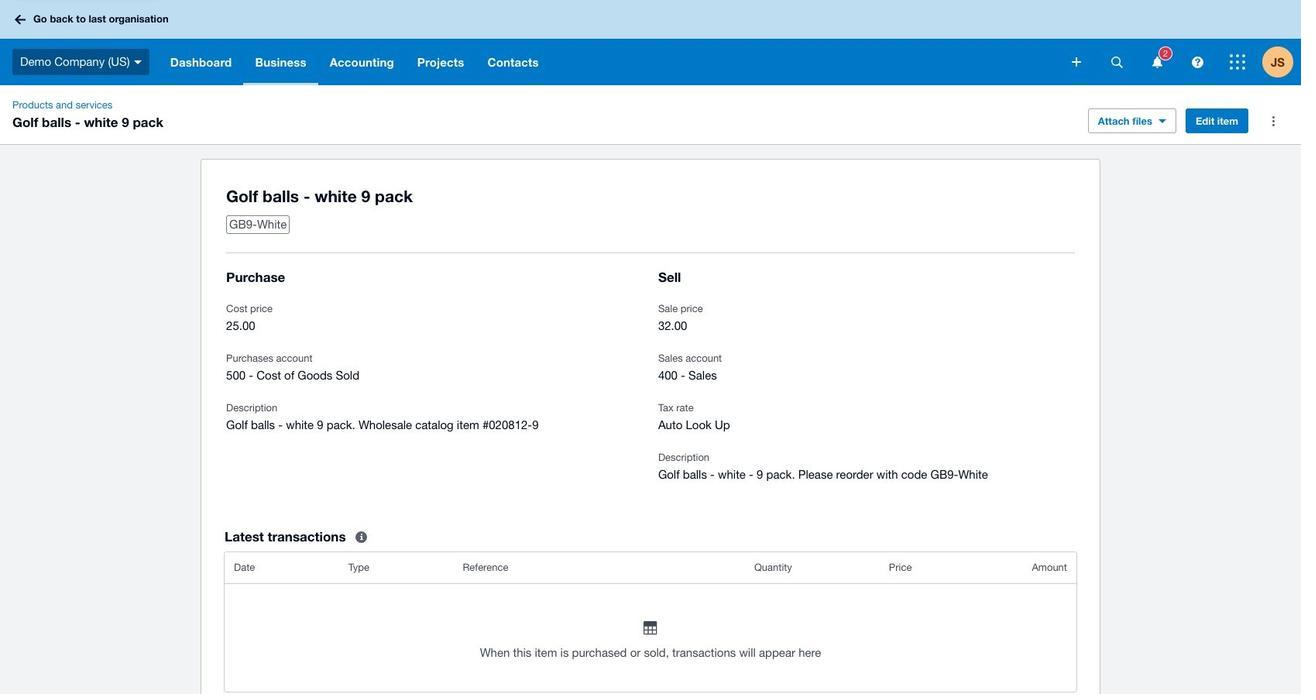 Task type: vqa. For each thing, say whether or not it's contained in the screenshot.
the right svg icon
no



Task type: locate. For each thing, give the bounding box(es) containing it.
2 horizontal spatial svg image
[[1230, 54, 1246, 70]]

more info image
[[346, 521, 377, 552]]

banner
[[0, 0, 1301, 85]]

svg image
[[1111, 56, 1123, 68], [1152, 56, 1162, 68], [1072, 57, 1081, 67], [134, 60, 142, 64]]

svg image
[[15, 14, 26, 24], [1230, 54, 1246, 70], [1192, 56, 1203, 68]]

list of transactions element
[[225, 552, 1077, 692]]



Task type: describe. For each thing, give the bounding box(es) containing it.
1 horizontal spatial svg image
[[1192, 56, 1203, 68]]

0 horizontal spatial svg image
[[15, 14, 26, 24]]

more actions image
[[1258, 105, 1289, 136]]



